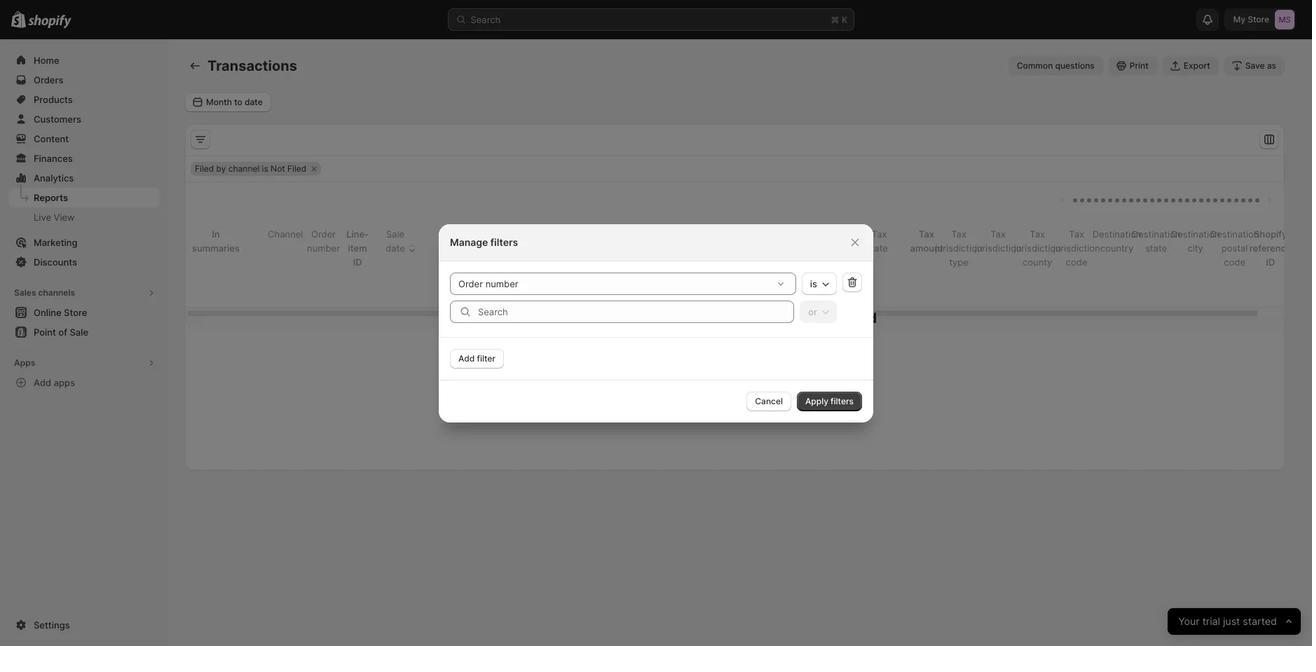 Task type: locate. For each thing, give the bounding box(es) containing it.
destination country button
[[1090, 221, 1157, 261]]

1 horizontal spatial id
[[1266, 257, 1275, 268]]

1 horizontal spatial taxable
[[793, 257, 825, 268]]

0 horizontal spatial add
[[34, 377, 51, 388]]

date
[[386, 243, 405, 254], [741, 309, 772, 326]]

1 jurisdiction from the left
[[935, 243, 982, 254]]

Select filter text field
[[450, 272, 771, 295]]

3 jurisdiction from the left
[[1014, 243, 1061, 254]]

item right total line- item tax amount button
[[681, 257, 701, 268]]

not
[[271, 163, 285, 174]]

4 tax from the left
[[991, 228, 1006, 240]]

taxable
[[832, 228, 865, 240]]

the
[[715, 309, 738, 326]]

line- up sales
[[439, 228, 461, 240]]

tax left destination country in the top right of the page
[[1069, 228, 1084, 240]]

filed for is
[[195, 163, 214, 174]]

line- inside filed by channel channel order number line- item id
[[346, 228, 369, 240]]

destination inside destination city button
[[1171, 228, 1220, 240]]

code for postal
[[1224, 257, 1245, 268]]

for
[[692, 309, 712, 326]]

1 horizontal spatial filters
[[831, 396, 854, 406]]

is left not
[[262, 163, 268, 174]]

filed by channel is not filed
[[195, 163, 306, 174]]

⌘
[[831, 14, 839, 25]]

different
[[734, 330, 771, 342]]

settings
[[34, 620, 70, 631]]

4 destination from the left
[[1210, 228, 1259, 240]]

2 tax from the left
[[919, 228, 934, 240]]

1 destination from the left
[[1092, 228, 1141, 240]]

channel button
[[266, 221, 319, 247]]

print
[[1130, 60, 1149, 71]]

3 destination from the left
[[1171, 228, 1220, 240]]

destination
[[1092, 228, 1141, 240], [1132, 228, 1181, 240], [1171, 228, 1220, 240], [1210, 228, 1259, 240]]

add left "filter"
[[458, 353, 475, 363]]

0 vertical spatial date
[[386, 243, 405, 254]]

tax inside tax jurisdiction code
[[1069, 228, 1084, 240]]

0 horizontal spatial line-
[[642, 243, 662, 254]]

tax rate button
[[855, 221, 890, 261]]

tax left tax jurisdiction type
[[919, 228, 934, 240]]

code down postal
[[1224, 257, 1245, 268]]

destination for country
[[1092, 228, 1141, 240]]

tax for tax jurisdiction code
[[1069, 228, 1084, 240]]

destination inside destination country button
[[1092, 228, 1141, 240]]

by inside filed by channel channel order number line- item id
[[252, 228, 263, 240]]

filters inside "button"
[[831, 396, 854, 406]]

jurisdiction for code
[[1053, 243, 1100, 254]]

is down non-
[[810, 278, 817, 289]]

apps button
[[8, 353, 160, 373]]

0 horizontal spatial id
[[353, 257, 362, 268]]

shopify reference id button
[[1247, 221, 1308, 277]]

0 vertical spatial discounts
[[478, 228, 521, 240]]

number
[[307, 243, 340, 254]]

0 horizontal spatial date
[[386, 243, 405, 254]]

found
[[649, 309, 689, 326]]

date down 'sale'
[[386, 243, 405, 254]]

1 vertical spatial by
[[252, 228, 263, 240]]

item inside filed by channel channel order number line- item id
[[348, 243, 367, 254]]

total line- item tax amount total line- item amount
[[635, 228, 707, 296]]

add inside button
[[34, 377, 51, 388]]

code for jurisdiction
[[1066, 257, 1087, 268]]

filters right "manage"
[[490, 236, 518, 248]]

k
[[842, 14, 848, 25]]

1 id from the left
[[353, 257, 362, 268]]

add filter button
[[450, 349, 504, 368]]

2 code from the left
[[1224, 257, 1245, 268]]

country
[[1100, 243, 1133, 254]]

code inside destination postal code
[[1224, 257, 1245, 268]]

in
[[212, 228, 220, 240], [212, 228, 220, 240]]

0 horizontal spatial code
[[1066, 257, 1087, 268]]

analytics link
[[8, 168, 160, 188]]

⌘ k
[[831, 14, 848, 25]]

destination inside destination postal code button
[[1210, 228, 1259, 240]]

is inside dropdown button
[[810, 278, 817, 289]]

tax inside tax jurisdiction type
[[951, 228, 966, 240]]

tax up rate on the right of the page
[[872, 228, 887, 240]]

destination inside destination state button
[[1132, 228, 1181, 240]]

select
[[698, 330, 724, 342]]

1 horizontal spatial date
[[741, 309, 772, 326]]

code inside tax jurisdiction code
[[1066, 257, 1087, 268]]

channel inside filed by channel channel order number line- item id
[[229, 243, 263, 254]]

1 horizontal spatial line-
[[681, 243, 701, 254]]

code right county
[[1066, 257, 1087, 268]]

apply
[[805, 396, 828, 406]]

1 horizontal spatial total
[[680, 228, 702, 240]]

jurisdiction for type
[[935, 243, 982, 254]]

live view
[[34, 212, 75, 223]]

live view link
[[8, 207, 160, 227]]

1 vertical spatial date
[[741, 309, 772, 326]]

tax jurisdiction county
[[1014, 228, 1061, 268]]

tax
[[872, 228, 887, 240], [919, 228, 934, 240], [951, 228, 966, 240], [991, 228, 1006, 240], [1030, 228, 1045, 240], [1069, 228, 1084, 240]]

jurisdiction inside button
[[1014, 243, 1061, 254]]

1 tax from the left
[[872, 228, 887, 240]]

destination up state
[[1132, 228, 1181, 240]]

line- item sales
[[439, 228, 461, 268]]

settings link
[[8, 615, 160, 635]]

no
[[593, 309, 612, 326]]

0 vertical spatial by
[[216, 163, 226, 174]]

tax up type
[[951, 228, 966, 240]]

Search text field
[[478, 300, 794, 323]]

jurisdiction inside "button"
[[1053, 243, 1100, 254]]

channel left channel button
[[229, 243, 263, 254]]

5 tax from the left
[[1030, 228, 1045, 240]]

channels
[[38, 287, 75, 298]]

id
[[353, 257, 362, 268], [1266, 257, 1275, 268]]

tax inside tax amount
[[919, 228, 934, 240]]

0 vertical spatial channel
[[228, 163, 260, 174]]

tax right tax jurisdiction type
[[991, 228, 1006, 240]]

rate
[[871, 243, 888, 254]]

channel for channel
[[229, 243, 263, 254]]

0 horizontal spatial by
[[216, 163, 226, 174]]

date inside no data found for the date range selected please select a different period.
[[741, 309, 772, 326]]

shopify
[[1254, 228, 1287, 240]]

4 jurisdiction from the left
[[1053, 243, 1100, 254]]

1 horizontal spatial by
[[252, 228, 263, 240]]

0 horizontal spatial is
[[262, 163, 268, 174]]

line- up tax
[[642, 243, 662, 254]]

6 tax from the left
[[1069, 228, 1084, 240]]

total line- item tax amount button
[[619, 221, 670, 305]]

discounts up channels
[[34, 257, 77, 268]]

line-
[[642, 243, 662, 254], [681, 243, 701, 254]]

manage filters
[[450, 236, 518, 248]]

destination for city
[[1171, 228, 1220, 240]]

filters right apply
[[831, 396, 854, 406]]

destination up country
[[1092, 228, 1141, 240]]

no data found for the date range selected please select a different period.
[[593, 309, 877, 342]]

destination country
[[1092, 228, 1141, 254]]

line- right order
[[346, 228, 369, 240]]

channel left not
[[228, 163, 260, 174]]

tax for tax jurisdiction
[[991, 228, 1006, 240]]

in summaries
[[192, 228, 240, 254], [192, 228, 240, 254]]

by
[[216, 163, 226, 174], [252, 228, 263, 240]]

apps
[[14, 357, 35, 368]]

total right total line- item tax amount button
[[680, 228, 702, 240]]

order
[[311, 228, 336, 240]]

by left not
[[216, 163, 226, 174]]

1 code from the left
[[1066, 257, 1087, 268]]

please
[[667, 330, 695, 342]]

1 horizontal spatial discounts
[[478, 228, 521, 240]]

0 horizontal spatial total
[[641, 228, 662, 240]]

1 horizontal spatial add
[[458, 353, 475, 363]]

item up sales
[[441, 243, 460, 254]]

3 tax from the left
[[951, 228, 966, 240]]

1 horizontal spatial filed
[[229, 228, 250, 240]]

code
[[1066, 257, 1087, 268], [1224, 257, 1245, 268]]

filter
[[477, 353, 495, 363]]

channel for is
[[228, 163, 260, 174]]

total up tax
[[641, 228, 662, 240]]

tax inside tax jurisdiction
[[991, 228, 1006, 240]]

0 vertical spatial filters
[[490, 236, 518, 248]]

destination up postal
[[1210, 228, 1259, 240]]

destination up city
[[1171, 228, 1220, 240]]

tax up county
[[1030, 228, 1045, 240]]

2 line- from the left
[[439, 228, 461, 240]]

add inside button
[[458, 353, 475, 363]]

destination state
[[1132, 228, 1181, 254]]

sales
[[14, 287, 36, 298]]

date up different
[[741, 309, 772, 326]]

total
[[641, 228, 662, 240], [680, 228, 702, 240]]

0 vertical spatial add
[[458, 353, 475, 363]]

1 horizontal spatial line-
[[439, 228, 461, 240]]

by for filed by channel is not filed
[[216, 163, 226, 174]]

tax inside tax jurisdiction county
[[1030, 228, 1045, 240]]

common questions
[[1017, 60, 1095, 71]]

add
[[458, 353, 475, 363], [34, 377, 51, 388]]

0 horizontal spatial taxable
[[753, 243, 785, 254]]

1 horizontal spatial is
[[810, 278, 817, 289]]

0 horizontal spatial discounts
[[34, 257, 77, 268]]

2 destination from the left
[[1132, 228, 1181, 240]]

1 vertical spatial add
[[34, 377, 51, 388]]

item right number
[[348, 243, 367, 254]]

1 vertical spatial discounts
[[34, 257, 77, 268]]

view
[[54, 212, 75, 223]]

line- item id button
[[344, 221, 385, 277]]

tax jurisdiction code
[[1053, 228, 1100, 268]]

line- right total line- item tax amount button
[[681, 243, 701, 254]]

0 horizontal spatial filters
[[490, 236, 518, 248]]

1 vertical spatial taxable
[[793, 257, 825, 268]]

reference
[[1250, 243, 1291, 254]]

amount
[[832, 243, 865, 254], [910, 243, 943, 254], [753, 257, 785, 268], [675, 271, 707, 282], [792, 271, 825, 282], [635, 285, 668, 296]]

0 horizontal spatial line-
[[346, 228, 369, 240]]

filed inside filed by channel channel order number line- item id
[[229, 228, 250, 240]]

sale
[[386, 228, 404, 240]]

1 vertical spatial is
[[810, 278, 817, 289]]

1 line- from the left
[[346, 228, 369, 240]]

by left channel
[[252, 228, 263, 240]]

is
[[262, 163, 268, 174], [810, 278, 817, 289]]

discounts right line- item sales
[[478, 228, 521, 240]]

add left 'apps'
[[34, 377, 51, 388]]

1 vertical spatial channel
[[229, 243, 263, 254]]

2 id from the left
[[1266, 257, 1275, 268]]

1 horizontal spatial code
[[1224, 257, 1245, 268]]

line- inside line- item sales
[[439, 228, 461, 240]]

1 line- from the left
[[642, 243, 662, 254]]

1 vertical spatial filters
[[831, 396, 854, 406]]

0 horizontal spatial filed
[[195, 163, 214, 174]]

apply filters button
[[797, 391, 862, 411]]

summaries
[[192, 243, 240, 254], [192, 243, 240, 254]]

exempt
[[792, 228, 825, 240]]

state
[[1145, 243, 1167, 254]]



Task type: vqa. For each thing, say whether or not it's contained in the screenshot.
bottom filters
yes



Task type: describe. For each thing, give the bounding box(es) containing it.
date inside button
[[386, 243, 405, 254]]

home
[[34, 55, 59, 66]]

filed by channel button
[[226, 221, 279, 263]]

filters for apply filters
[[831, 396, 854, 406]]

selected
[[818, 309, 877, 326]]

add apps button
[[8, 373, 160, 392]]

destination city button
[[1169, 221, 1236, 261]]

cancel
[[755, 396, 783, 406]]

add filter
[[458, 353, 495, 363]]

filed for channel
[[229, 228, 250, 240]]

sales
[[439, 257, 461, 268]]

item inside line- item sales
[[441, 243, 460, 254]]

tax jurisdiction button
[[973, 221, 1038, 261]]

tax jurisdiction code button
[[1051, 221, 1116, 275]]

shopify image
[[28, 15, 72, 29]]

total line- item amount button
[[658, 221, 710, 291]]

tax for tax jurisdiction type
[[951, 228, 966, 240]]

county
[[1023, 257, 1052, 268]]

tax amount
[[910, 228, 943, 254]]

tax jurisdiction type button
[[933, 221, 998, 275]]

common
[[1017, 60, 1053, 71]]

save as
[[1245, 60, 1276, 71]]

filed by channel channel order number line- item id
[[229, 228, 369, 268]]

reports link
[[8, 188, 160, 207]]

destination postal code
[[1210, 228, 1259, 268]]

channel
[[268, 228, 303, 240]]

0 vertical spatial taxable
[[753, 243, 785, 254]]

manage filters dialog
[[0, 224, 1312, 422]]

sales channels button
[[8, 283, 160, 303]]

filters for manage filters
[[490, 236, 518, 248]]

id inside filed by channel channel order number line- item id
[[353, 257, 362, 268]]

add for add filter
[[458, 353, 475, 363]]

2 jurisdiction from the left
[[975, 243, 1022, 254]]

id inside shopify reference id
[[1266, 257, 1275, 268]]

city
[[1188, 243, 1203, 254]]

export button
[[1163, 56, 1219, 76]]

home link
[[8, 50, 160, 70]]

questions
[[1055, 60, 1095, 71]]

/
[[796, 243, 799, 254]]

tax jurisdiction county button
[[1012, 221, 1077, 275]]

tax for tax jurisdiction county
[[1030, 228, 1045, 240]]

tax inside non- taxable amount exempt / non- taxable amount taxable amount tax rate
[[872, 228, 887, 240]]

tax jurisdiction type
[[935, 228, 982, 268]]

manage
[[450, 236, 488, 248]]

1 total from the left
[[641, 228, 662, 240]]

apps
[[54, 377, 75, 388]]

sales channels
[[14, 287, 75, 298]]

jurisdiction for county
[[1014, 243, 1061, 254]]

destination for postal
[[1210, 228, 1259, 240]]

discounts link
[[8, 252, 160, 272]]

a
[[726, 330, 731, 342]]

line- item sales button
[[423, 221, 464, 277]]

item up tax
[[642, 257, 661, 268]]

as
[[1267, 60, 1276, 71]]

tax amount button
[[894, 221, 945, 263]]

export
[[1184, 60, 1210, 71]]

postal
[[1222, 243, 1248, 254]]

tax jurisdiction
[[975, 228, 1022, 254]]

0 vertical spatial is
[[262, 163, 268, 174]]

save as button
[[1224, 56, 1285, 76]]

by for filed by channel channel order number line- item id
[[252, 228, 263, 240]]

discounts inside button
[[478, 228, 521, 240]]

non-
[[758, 228, 780, 240]]

data
[[615, 309, 646, 326]]

destination city
[[1171, 228, 1220, 254]]

print button
[[1109, 56, 1157, 76]]

add apps
[[34, 377, 75, 388]]

tax
[[645, 271, 659, 282]]

exempt / non- taxable amount button
[[776, 221, 827, 291]]

sale date
[[386, 228, 405, 254]]

taxable amount button
[[815, 221, 867, 261]]

add for add apps
[[34, 377, 51, 388]]

live
[[34, 212, 51, 223]]

is button
[[802, 272, 837, 295]]

analytics
[[34, 172, 74, 184]]

non- taxable amount button
[[737, 221, 788, 275]]

discounts button
[[462, 221, 523, 247]]

2 total from the left
[[680, 228, 702, 240]]

destination for state
[[1132, 228, 1181, 240]]

2 line- from the left
[[681, 243, 701, 254]]

tax for tax amount
[[919, 228, 934, 240]]

range
[[775, 309, 814, 326]]

destination postal code button
[[1208, 221, 1275, 275]]

transactions
[[207, 57, 297, 74]]

destination state button
[[1130, 221, 1197, 261]]

reports
[[34, 192, 68, 203]]

type
[[949, 257, 968, 268]]

apply filters
[[805, 396, 854, 406]]

amount inside button
[[910, 243, 943, 254]]

cancel button
[[747, 391, 791, 411]]

period.
[[773, 330, 803, 342]]

common questions button
[[1008, 56, 1103, 76]]

2 horizontal spatial filed
[[287, 163, 306, 174]]

sale date button
[[383, 221, 421, 261]]

non- taxable amount exempt / non- taxable amount taxable amount tax rate
[[753, 228, 888, 282]]



